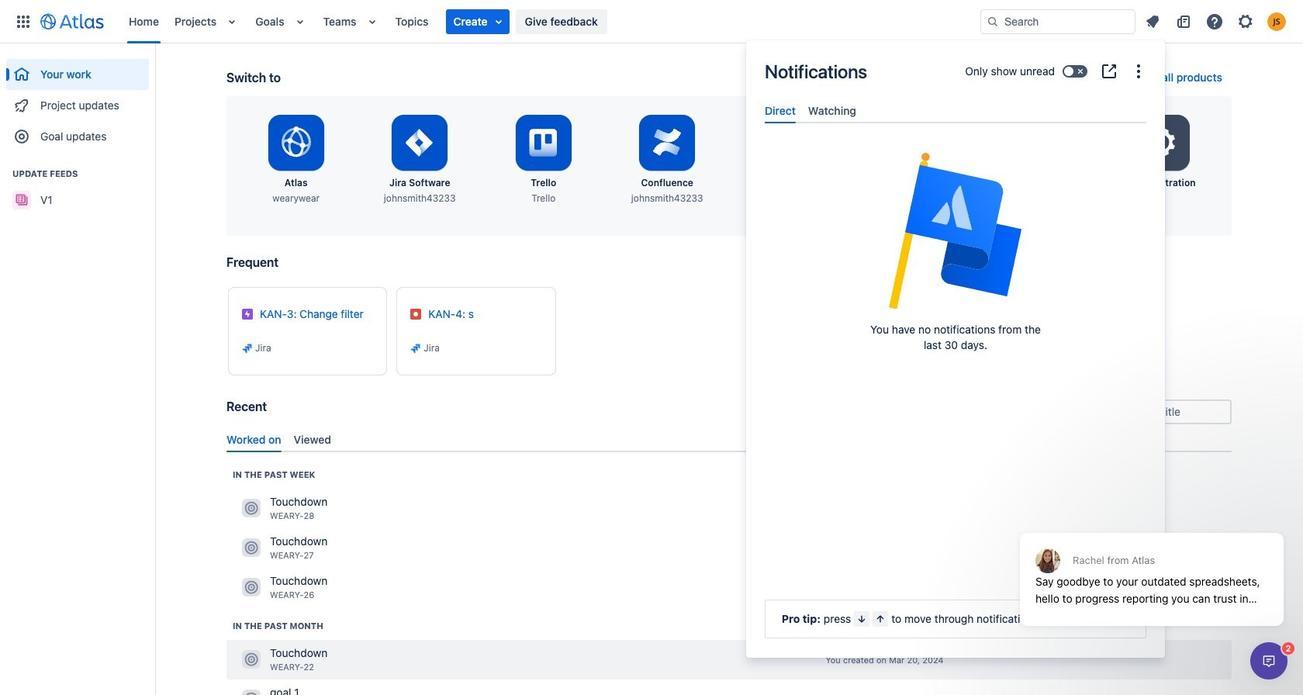 Task type: describe. For each thing, give the bounding box(es) containing it.
0 vertical spatial heading
[[6, 168, 149, 180]]

3 townsquare image from the top
[[242, 578, 261, 597]]

Filter by title field
[[1096, 401, 1231, 423]]

arrow down image
[[856, 613, 869, 626]]

more image
[[1130, 62, 1149, 81]]

0 horizontal spatial list
[[121, 0, 981, 43]]

jira image
[[410, 342, 422, 355]]

list item inside list
[[446, 9, 510, 34]]

switch to... image
[[14, 12, 33, 31]]

2 townsquare image from the top
[[242, 539, 261, 558]]

arrow up image
[[875, 613, 887, 626]]

search image
[[987, 15, 1000, 28]]

1 group from the top
[[6, 43, 149, 157]]

help image
[[1206, 12, 1225, 31]]

1 horizontal spatial list
[[1139, 9, 1295, 34]]

1 townsquare image from the top
[[242, 499, 261, 518]]

heading for 1st townsquare image from the top of the page
[[233, 469, 315, 481]]



Task type: vqa. For each thing, say whether or not it's contained in the screenshot.
Close Modal Icon
no



Task type: locate. For each thing, give the bounding box(es) containing it.
list item
[[446, 9, 510, 34]]

heading
[[6, 168, 149, 180], [233, 469, 315, 481], [233, 620, 324, 632]]

4 townsquare image from the top
[[242, 651, 261, 669]]

1 vertical spatial tab list
[[220, 427, 1239, 452]]

tab list
[[759, 98, 1153, 124], [220, 427, 1239, 452]]

jira image
[[241, 342, 254, 355], [241, 342, 254, 355], [410, 342, 422, 355]]

townsquare image
[[242, 499, 261, 518], [242, 539, 261, 558], [242, 578, 261, 597], [242, 651, 261, 669]]

townsquare image
[[242, 690, 261, 695]]

open notifications in a new tab image
[[1101, 62, 1119, 81]]

search image
[[1101, 405, 1113, 418]]

top element
[[9, 0, 981, 43]]

group
[[6, 43, 149, 157], [6, 152, 149, 220]]

account image
[[1268, 12, 1287, 31]]

notifications image
[[1144, 12, 1163, 31]]

settings image
[[1237, 12, 1256, 31]]

Search field
[[981, 9, 1136, 34]]

banner
[[0, 0, 1304, 43]]

0 vertical spatial tab list
[[759, 98, 1153, 124]]

tab panel
[[759, 124, 1153, 138]]

heading for fourth townsquare image from the top
[[233, 620, 324, 632]]

dialog
[[747, 40, 1166, 658], [1013, 495, 1292, 638], [1251, 643, 1288, 680]]

2 vertical spatial heading
[[233, 620, 324, 632]]

None search field
[[981, 9, 1136, 34]]

settings image
[[1144, 124, 1181, 161]]

2 group from the top
[[6, 152, 149, 220]]

list
[[121, 0, 981, 43], [1139, 9, 1295, 34]]

1 vertical spatial heading
[[233, 469, 315, 481]]



